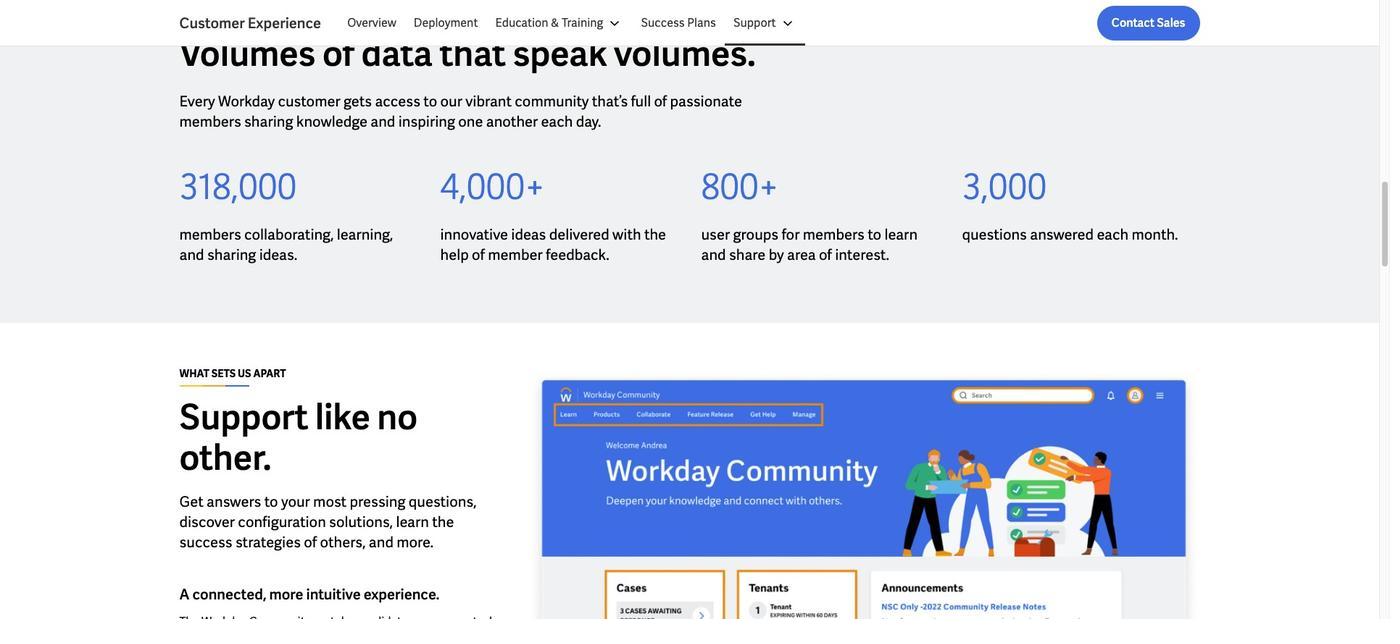 Task type: locate. For each thing, give the bounding box(es) containing it.
of inside the user groups for members to learn and share by area of interest.
[[819, 246, 832, 265]]

learn up interest.
[[885, 226, 918, 244]]

0 horizontal spatial support
[[179, 395, 308, 440]]

1 vertical spatial the
[[432, 513, 454, 532]]

gets
[[344, 92, 372, 111]]

0 vertical spatial the
[[645, 226, 666, 244]]

what sets us apart
[[179, 368, 286, 381]]

of down innovative
[[472, 246, 485, 265]]

contact sales link
[[1098, 6, 1200, 41]]

with
[[613, 226, 641, 244]]

support for support
[[734, 15, 776, 30]]

1 horizontal spatial the
[[645, 226, 666, 244]]

members inside every workday customer gets access to our vibrant community that's full of passionate members sharing knowledge and inspiring one another each day.
[[179, 112, 241, 131]]

data
[[361, 31, 433, 76]]

of inside get answers to your most pressing questions, discover configuration solutions, learn the success strategies of others, and more.
[[304, 534, 317, 553]]

1 vertical spatial to
[[868, 226, 882, 244]]

to inside every workday customer gets access to our vibrant community that's full of passionate members sharing knowledge and inspiring one another each day.
[[424, 92, 437, 111]]

1 vertical spatial sharing
[[207, 246, 256, 265]]

that
[[440, 31, 506, 76]]

discover
[[179, 513, 235, 532]]

of inside every workday customer gets access to our vibrant community that's full of passionate members sharing knowledge and inspiring one another each day.
[[654, 92, 667, 111]]

each left month.
[[1097, 226, 1129, 244]]

support right 'plans'
[[734, 15, 776, 30]]

the
[[645, 226, 666, 244], [432, 513, 454, 532]]

one
[[458, 112, 483, 131]]

education
[[496, 15, 549, 30]]

sharing down workday
[[244, 112, 293, 131]]

sharing left ideas.
[[207, 246, 256, 265]]

members down 318,000
[[179, 226, 241, 244]]

your
[[281, 493, 310, 512]]

members inside the user groups for members to learn and share by area of interest.
[[803, 226, 865, 244]]

collaborating,
[[244, 226, 334, 244]]

and
[[371, 112, 395, 131], [179, 246, 204, 265], [702, 246, 726, 265], [369, 534, 394, 553]]

menu
[[339, 6, 805, 41]]

learn inside get answers to your most pressing questions, discover configuration solutions, learn the success strategies of others, and more.
[[396, 513, 429, 532]]

2 vertical spatial to
[[264, 493, 278, 512]]

0 horizontal spatial each
[[541, 112, 573, 131]]

2 horizontal spatial to
[[868, 226, 882, 244]]

1 horizontal spatial learn
[[885, 226, 918, 244]]

experience.
[[364, 586, 440, 604]]

support
[[734, 15, 776, 30], [179, 395, 308, 440]]

contact sales
[[1112, 15, 1186, 30]]

deployment
[[414, 15, 478, 30]]

1 vertical spatial support
[[179, 395, 308, 440]]

a
[[179, 586, 190, 604]]

0 vertical spatial learn
[[885, 226, 918, 244]]

of right area
[[819, 246, 832, 265]]

learn up more.
[[396, 513, 429, 532]]

every workday customer gets access to our vibrant community that's full of passionate members sharing knowledge and inspiring one another each day.
[[179, 92, 743, 131]]

0 vertical spatial each
[[541, 112, 573, 131]]

to up interest.
[[868, 226, 882, 244]]

experience
[[248, 14, 321, 33]]

questions
[[963, 226, 1027, 244]]

innovative
[[440, 226, 508, 244]]

user groups for members to learn and share by area of interest.
[[702, 226, 918, 265]]

innovative ideas delivered with the help of member feedback.
[[440, 226, 666, 265]]

another
[[486, 112, 538, 131]]

sharing inside members collaborating, learning, and sharing ideas.
[[207, 246, 256, 265]]

learn inside the user groups for members to learn and share by area of interest.
[[885, 226, 918, 244]]

0 vertical spatial to
[[424, 92, 437, 111]]

pressing
[[350, 493, 406, 512]]

our
[[440, 92, 463, 111]]

support down us
[[179, 395, 308, 440]]

members down every
[[179, 112, 241, 131]]

1 vertical spatial learn
[[396, 513, 429, 532]]

us
[[238, 368, 251, 381]]

learning,
[[337, 226, 393, 244]]

1 horizontal spatial to
[[424, 92, 437, 111]]

0 vertical spatial support
[[734, 15, 776, 30]]

help
[[440, 246, 469, 265]]

1 horizontal spatial each
[[1097, 226, 1129, 244]]

800+
[[702, 165, 779, 210]]

1 vertical spatial each
[[1097, 226, 1129, 244]]

more
[[269, 586, 304, 604]]

speak
[[513, 31, 607, 76]]

groups
[[733, 226, 779, 244]]

0 horizontal spatial the
[[432, 513, 454, 532]]

of down overview
[[323, 31, 355, 76]]

answers
[[207, 493, 261, 512]]

contact
[[1112, 15, 1155, 30]]

ideas.
[[259, 246, 298, 265]]

0 horizontal spatial learn
[[396, 513, 429, 532]]

list
[[339, 6, 1200, 41]]

a connected, more intuitive experience.
[[179, 586, 440, 604]]

the right 'with'
[[645, 226, 666, 244]]

vibrant
[[466, 92, 512, 111]]

each
[[541, 112, 573, 131], [1097, 226, 1129, 244]]

of
[[323, 31, 355, 76], [654, 92, 667, 111], [472, 246, 485, 265], [819, 246, 832, 265], [304, 534, 317, 553]]

passionate
[[670, 92, 743, 111]]

volumes of data that speak volumes.
[[179, 31, 756, 76]]

sales
[[1157, 15, 1186, 30]]

of right full
[[654, 92, 667, 111]]

support inside support popup button
[[734, 15, 776, 30]]

of left others,
[[304, 534, 317, 553]]

the down questions,
[[432, 513, 454, 532]]

sharing
[[244, 112, 293, 131], [207, 246, 256, 265]]

members up interest.
[[803, 226, 865, 244]]

0 horizontal spatial to
[[264, 493, 278, 512]]

0 vertical spatial sharing
[[244, 112, 293, 131]]

what
[[179, 368, 209, 381]]

to up the configuration
[[264, 493, 278, 512]]

1 horizontal spatial support
[[734, 15, 776, 30]]

support inside support like no other.
[[179, 395, 308, 440]]

the inside get answers to your most pressing questions, discover configuration solutions, learn the success strategies of others, and more.
[[432, 513, 454, 532]]

each down "community"
[[541, 112, 573, 131]]

by
[[769, 246, 784, 265]]

and inside the user groups for members to learn and share by area of interest.
[[702, 246, 726, 265]]

of inside innovative ideas delivered with the help of member feedback.
[[472, 246, 485, 265]]

delivered
[[549, 226, 610, 244]]

members
[[179, 112, 241, 131], [179, 226, 241, 244], [803, 226, 865, 244]]

to inside the user groups for members to learn and share by area of interest.
[[868, 226, 882, 244]]

feedback.
[[546, 246, 610, 265]]

solutions,
[[329, 513, 393, 532]]

training
[[562, 15, 604, 30]]

workday
[[218, 92, 275, 111]]

to up inspiring at the top of the page
[[424, 92, 437, 111]]

customer
[[278, 92, 341, 111]]



Task type: vqa. For each thing, say whether or not it's contained in the screenshot.
area
yes



Task type: describe. For each thing, give the bounding box(es) containing it.
that's
[[592, 92, 628, 111]]

user
[[702, 226, 730, 244]]

connected,
[[192, 586, 266, 604]]

answered
[[1031, 226, 1094, 244]]

education & training
[[496, 15, 604, 30]]

customer
[[179, 14, 245, 33]]

like
[[315, 395, 370, 440]]

apart
[[253, 368, 286, 381]]

other.
[[179, 436, 272, 480]]

&
[[551, 15, 559, 30]]

members inside members collaborating, learning, and sharing ideas.
[[179, 226, 241, 244]]

'' image
[[528, 370, 1200, 620]]

for
[[782, 226, 800, 244]]

and inside members collaborating, learning, and sharing ideas.
[[179, 246, 204, 265]]

ideas
[[511, 226, 546, 244]]

members collaborating, learning, and sharing ideas.
[[179, 226, 393, 265]]

education & training button
[[487, 6, 633, 41]]

no
[[377, 395, 418, 440]]

intuitive
[[306, 586, 361, 604]]

get answers to your most pressing questions, discover configuration solutions, learn the success strategies of others, and more.
[[179, 493, 477, 553]]

list containing overview
[[339, 6, 1200, 41]]

interest.
[[835, 246, 890, 265]]

access
[[375, 92, 421, 111]]

support for support like no other.
[[179, 395, 308, 440]]

support like no other.
[[179, 395, 418, 480]]

each inside every workday customer gets access to our vibrant community that's full of passionate members sharing knowledge and inspiring one another each day.
[[541, 112, 573, 131]]

the inside innovative ideas delivered with the help of member feedback.
[[645, 226, 666, 244]]

strategies
[[236, 534, 301, 553]]

customer experience
[[179, 14, 321, 33]]

3,000
[[963, 165, 1047, 210]]

more.
[[397, 534, 434, 553]]

overview link
[[339, 6, 405, 41]]

area
[[787, 246, 816, 265]]

menu containing overview
[[339, 6, 805, 41]]

success
[[641, 15, 685, 30]]

volumes
[[179, 31, 316, 76]]

member
[[488, 246, 543, 265]]

sets
[[212, 368, 236, 381]]

sharing inside every workday customer gets access to our vibrant community that's full of passionate members sharing knowledge and inspiring one another each day.
[[244, 112, 293, 131]]

full
[[631, 92, 651, 111]]

customer experience link
[[179, 13, 339, 33]]

success plans
[[641, 15, 716, 30]]

month.
[[1132, 226, 1179, 244]]

to inside get answers to your most pressing questions, discover configuration solutions, learn the success strategies of others, and more.
[[264, 493, 278, 512]]

and inside every workday customer gets access to our vibrant community that's full of passionate members sharing knowledge and inspiring one another each day.
[[371, 112, 395, 131]]

most
[[313, 493, 347, 512]]

questions answered each month.
[[963, 226, 1179, 244]]

community
[[515, 92, 589, 111]]

overview
[[347, 15, 397, 30]]

questions,
[[409, 493, 477, 512]]

get
[[179, 493, 204, 512]]

success
[[179, 534, 233, 553]]

share
[[729, 246, 766, 265]]

support button
[[725, 6, 805, 41]]

4,000+
[[440, 165, 545, 210]]

others,
[[320, 534, 366, 553]]

and inside get answers to your most pressing questions, discover configuration solutions, learn the success strategies of others, and more.
[[369, 534, 394, 553]]

every
[[179, 92, 215, 111]]

success plans link
[[633, 6, 725, 41]]

inspiring
[[399, 112, 455, 131]]

knowledge
[[296, 112, 368, 131]]

day.
[[576, 112, 602, 131]]

plans
[[687, 15, 716, 30]]

volumes.
[[614, 31, 756, 76]]

configuration
[[238, 513, 326, 532]]

318,000
[[179, 165, 297, 210]]

deployment link
[[405, 6, 487, 41]]



